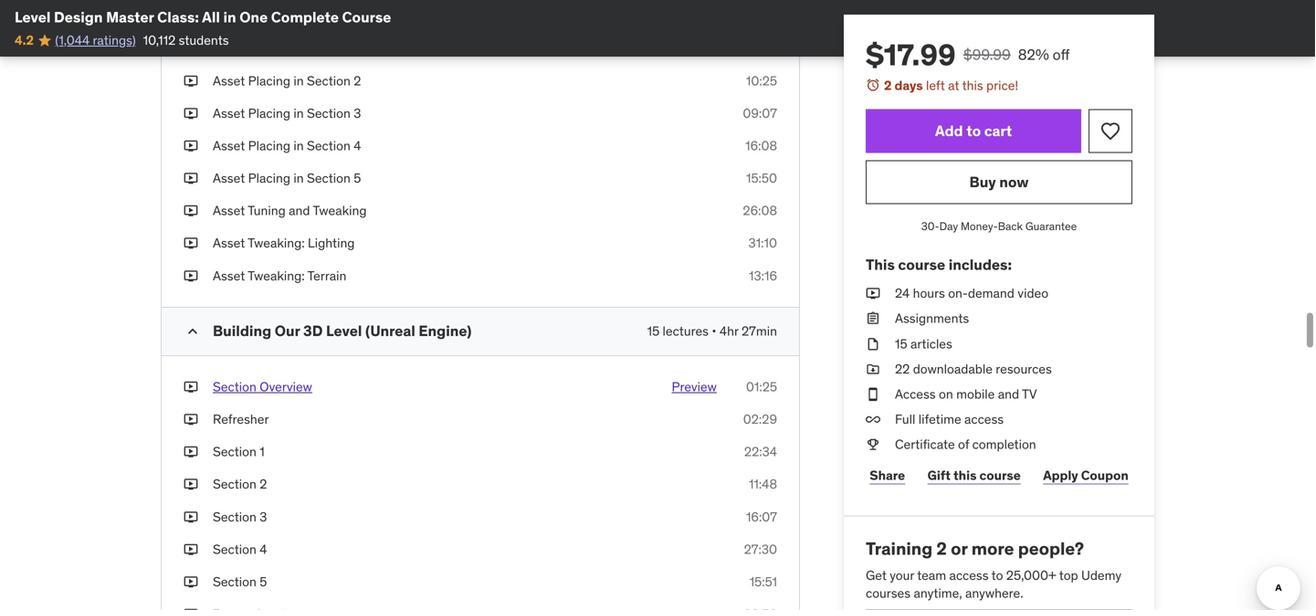Task type: describe. For each thing, give the bounding box(es) containing it.
section down "section 4"
[[213, 574, 257, 590]]

overview
[[260, 379, 312, 395]]

asset placing in section  5
[[213, 170, 361, 186]]

$17.99 $99.99 82% off
[[866, 37, 1070, 73]]

includes:
[[949, 255, 1012, 274]]

demand
[[968, 285, 1015, 302]]

mobile
[[957, 386, 995, 402]]

asset placing in section 4
[[213, 137, 361, 154]]

section up the section 2
[[213, 444, 257, 460]]

in for asset placing in section  2
[[294, 72, 304, 89]]

full lifetime access
[[895, 411, 1004, 428]]

recap:
[[213, 3, 252, 20]]

24
[[895, 285, 910, 302]]

apply coupon
[[1044, 467, 1129, 484]]

resources
[[996, 361, 1052, 377]]

certificate of completion
[[895, 436, 1037, 453]]

add
[[935, 122, 964, 140]]

tv
[[1022, 386, 1037, 402]]

section 2
[[213, 476, 267, 493]]

assets
[[255, 3, 293, 20]]

09:07
[[743, 105, 777, 121]]

one
[[240, 8, 268, 26]]

video
[[1018, 285, 1049, 302]]

section up 'tweaking'
[[307, 170, 351, 186]]

section down asset placing in section 3 on the top of the page
[[307, 137, 351, 154]]

asset for asset tweaking: terrain
[[213, 268, 245, 284]]

building our  3d level (unreal engine)
[[213, 322, 472, 340]]

2 up "section 3"
[[260, 476, 267, 493]]

our
[[275, 322, 300, 340]]

0 vertical spatial 5
[[354, 170, 361, 186]]

xsmall image for asset tweaking: lighting
[[184, 235, 198, 252]]

buy
[[970, 173, 996, 191]]

in for asset placing in section 3
[[294, 105, 304, 121]]

in for asset placing in section 1
[[294, 40, 304, 56]]

02:29
[[743, 411, 777, 428]]

10:25
[[746, 72, 777, 89]]

apply coupon button
[[1040, 457, 1133, 494]]

cart
[[985, 122, 1012, 140]]

class:
[[157, 8, 199, 26]]

gift
[[928, 467, 951, 484]]

placing for asset placing in section  5
[[248, 170, 291, 186]]

01:25
[[746, 379, 777, 395]]

add to cart button
[[866, 109, 1082, 153]]

share
[[870, 467, 906, 484]]

asset for asset placing in section 1
[[213, 40, 245, 56]]

asset tuning and tweaking
[[213, 202, 367, 219]]

apply
[[1044, 467, 1079, 484]]

15:51
[[750, 574, 777, 590]]

2 right the "alarm" image
[[884, 77, 892, 94]]

articles
[[911, 336, 953, 352]]

people?
[[1018, 538, 1085, 560]]

asset placing in section 1
[[213, 40, 359, 56]]

27:30
[[744, 541, 777, 558]]

days
[[895, 77, 923, 94]]

this course includes:
[[866, 255, 1012, 274]]

0 vertical spatial 4
[[354, 137, 361, 154]]

back
[[998, 219, 1023, 234]]

4hr
[[720, 323, 739, 339]]

of
[[958, 436, 970, 453]]

section up asset placing in section 4
[[307, 105, 351, 121]]

0 horizontal spatial course
[[898, 255, 946, 274]]

xsmall image for asset tweaking: terrain
[[184, 267, 198, 285]]

left
[[926, 77, 945, 94]]

udemy
[[1082, 567, 1122, 584]]

engine)
[[419, 322, 472, 340]]

hours
[[913, 285, 945, 302]]

lighting
[[308, 235, 355, 251]]

assignments
[[895, 310, 970, 327]]

more
[[972, 538, 1015, 560]]

11:48
[[749, 476, 777, 493]]

asset for asset tweaking: lighting
[[213, 235, 245, 251]]

master
[[106, 8, 154, 26]]

15 articles
[[895, 336, 953, 352]]

at
[[948, 77, 960, 94]]

0 vertical spatial 1
[[354, 40, 359, 56]]

section down the section 2
[[213, 509, 257, 525]]

22:34
[[745, 444, 777, 460]]

asset placing in section  2
[[213, 72, 361, 89]]

on-
[[949, 285, 968, 302]]

2 down course
[[354, 72, 361, 89]]

section overview
[[213, 379, 312, 395]]

1 vertical spatial this
[[954, 467, 977, 484]]

full
[[895, 411, 916, 428]]

3d
[[303, 322, 323, 340]]

30-day money-back guarantee
[[922, 219, 1077, 234]]

asset tweaking: lighting
[[213, 235, 355, 251]]

•
[[712, 323, 717, 339]]

on
[[939, 386, 954, 402]]

downloadable
[[913, 361, 993, 377]]

gift this course link
[[924, 457, 1025, 494]]

xsmall image for section 2
[[184, 476, 198, 494]]

section down complete
[[307, 40, 351, 56]]

coupon
[[1081, 467, 1129, 484]]

26:08
[[743, 202, 777, 219]]

25,000+
[[1007, 567, 1057, 584]]

24 hours on-demand video
[[895, 285, 1049, 302]]

tweaking: for terrain
[[248, 268, 305, 284]]

asset placing in section 3
[[213, 105, 361, 121]]

27min
[[742, 323, 777, 339]]

share button
[[866, 457, 909, 494]]

top
[[1060, 567, 1079, 584]]

your
[[890, 567, 915, 584]]

15:50
[[746, 170, 777, 186]]



Task type: vqa. For each thing, say whether or not it's contained in the screenshot.
demand
yes



Task type: locate. For each thing, give the bounding box(es) containing it.
access
[[965, 411, 1004, 428], [950, 567, 989, 584]]

2 inside training 2 or more people? get your team access to 25,000+ top udemy courses anytime, anywhere.
[[937, 538, 947, 560]]

0 vertical spatial to
[[967, 122, 981, 140]]

1 horizontal spatial course
[[980, 467, 1021, 484]]

access
[[895, 386, 936, 402]]

2 placing from the top
[[248, 72, 291, 89]]

level up 4.2
[[15, 8, 51, 26]]

now
[[1000, 173, 1029, 191]]

asset down asset placing in section  2 at the top of page
[[213, 105, 245, 121]]

placing up asset placing in section  5
[[248, 137, 291, 154]]

1 vertical spatial course
[[980, 467, 1021, 484]]

tweaking: down asset tweaking: lighting
[[248, 268, 305, 284]]

course inside gift this course link
[[980, 467, 1021, 484]]

placing down one
[[248, 40, 291, 56]]

2 left or
[[937, 538, 947, 560]]

(unreal
[[365, 322, 416, 340]]

team
[[917, 567, 947, 584]]

1 vertical spatial level
[[326, 322, 362, 340]]

asset for asset placing in section  5
[[213, 170, 245, 186]]

section up section 5
[[213, 541, 257, 558]]

0 horizontal spatial level
[[15, 8, 51, 26]]

in for asset placing in section 4
[[294, 137, 304, 154]]

4.2
[[15, 32, 34, 48]]

asset for asset placing in section 4
[[213, 137, 245, 154]]

4 asset from the top
[[213, 137, 245, 154]]

refresher
[[213, 411, 269, 428]]

10,112 students
[[143, 32, 229, 48]]

asset tweaking: terrain
[[213, 268, 347, 284]]

1 horizontal spatial 15
[[895, 336, 908, 352]]

asset down asset placing in section 4
[[213, 170, 245, 186]]

asset down students
[[213, 72, 245, 89]]

1 vertical spatial access
[[950, 567, 989, 584]]

get
[[866, 567, 887, 584]]

to left "cart"
[[967, 122, 981, 140]]

level right 3d
[[326, 322, 362, 340]]

recap: assets
[[213, 3, 293, 20]]

1 down course
[[354, 40, 359, 56]]

wishlist image
[[1100, 120, 1122, 142]]

1 asset from the top
[[213, 40, 245, 56]]

xsmall image for asset placing in section 1
[[184, 39, 198, 57]]

0 vertical spatial and
[[289, 202, 310, 219]]

0 horizontal spatial 5
[[260, 574, 267, 590]]

0 horizontal spatial to
[[967, 122, 981, 140]]

asset for asset placing in section  2
[[213, 72, 245, 89]]

training
[[866, 538, 933, 560]]

in down asset placing in section 3 on the top of the page
[[294, 137, 304, 154]]

5
[[354, 170, 361, 186], [260, 574, 267, 590]]

5 placing from the top
[[248, 170, 291, 186]]

xsmall image for section 5
[[184, 573, 198, 591]]

31:10
[[749, 235, 777, 251]]

in up asset placing in section 3 on the top of the page
[[294, 72, 304, 89]]

section inside button
[[213, 379, 257, 395]]

4
[[354, 137, 361, 154], [260, 541, 267, 558]]

(1,044 ratings)
[[55, 32, 136, 48]]

section 1
[[213, 444, 265, 460]]

placing up tuning
[[248, 170, 291, 186]]

1 vertical spatial to
[[992, 567, 1004, 584]]

1 tweaking: from the top
[[248, 235, 305, 251]]

day
[[940, 219, 958, 234]]

2 tweaking: from the top
[[248, 268, 305, 284]]

in up asset placing in section 4
[[294, 105, 304, 121]]

1 down the refresher
[[260, 444, 265, 460]]

4 down "section 3"
[[260, 541, 267, 558]]

students
[[179, 32, 229, 48]]

to inside training 2 or more people? get your team access to 25,000+ top udemy courses anytime, anywhere.
[[992, 567, 1004, 584]]

level
[[15, 8, 51, 26], [326, 322, 362, 340]]

0 horizontal spatial 15
[[647, 323, 660, 339]]

price!
[[987, 77, 1019, 94]]

0 vertical spatial tweaking:
[[248, 235, 305, 251]]

placing down asset placing in section  2 at the top of page
[[248, 105, 291, 121]]

asset left tuning
[[213, 202, 245, 219]]

access down or
[[950, 567, 989, 584]]

0 horizontal spatial 4
[[260, 541, 267, 558]]

1 horizontal spatial 1
[[354, 40, 359, 56]]

0 vertical spatial level
[[15, 8, 51, 26]]

course
[[898, 255, 946, 274], [980, 467, 1021, 484]]

in right all
[[223, 8, 236, 26]]

1 vertical spatial 1
[[260, 444, 265, 460]]

3 up "section 4"
[[260, 509, 267, 525]]

4 up 'tweaking'
[[354, 137, 361, 154]]

1
[[354, 40, 359, 56], [260, 444, 265, 460]]

level design master class: all in one complete course
[[15, 8, 391, 26]]

22 downloadable resources
[[895, 361, 1052, 377]]

1 vertical spatial 3
[[260, 509, 267, 525]]

placing for asset placing in section 1
[[248, 40, 291, 56]]

to up anywhere.
[[992, 567, 1004, 584]]

0 horizontal spatial 1
[[260, 444, 265, 460]]

in
[[223, 8, 236, 26], [294, 40, 304, 56], [294, 72, 304, 89], [294, 105, 304, 121], [294, 137, 304, 154], [294, 170, 304, 186]]

82%
[[1018, 45, 1050, 64]]

1 vertical spatial 5
[[260, 574, 267, 590]]

and left tv
[[998, 386, 1020, 402]]

and right tuning
[[289, 202, 310, 219]]

terrain
[[307, 268, 347, 284]]

1 vertical spatial tweaking:
[[248, 268, 305, 284]]

all
[[202, 8, 220, 26]]

13:16
[[749, 268, 777, 284]]

2 asset from the top
[[213, 72, 245, 89]]

3 up asset placing in section 4
[[354, 105, 361, 121]]

completion
[[973, 436, 1037, 453]]

0 vertical spatial this
[[963, 77, 984, 94]]

tweaking: for lighting
[[248, 235, 305, 251]]

alarm image
[[866, 78, 881, 92]]

placing for asset placing in section 4
[[248, 137, 291, 154]]

0 horizontal spatial and
[[289, 202, 310, 219]]

3
[[354, 105, 361, 121], [260, 509, 267, 525]]

anytime,
[[914, 585, 963, 602]]

asset for asset placing in section 3
[[213, 105, 245, 121]]

1 vertical spatial and
[[998, 386, 1020, 402]]

5 down "section 4"
[[260, 574, 267, 590]]

this
[[963, 77, 984, 94], [954, 467, 977, 484]]

access inside training 2 or more people? get your team access to 25,000+ top udemy courses anytime, anywhere.
[[950, 567, 989, 584]]

add to cart
[[935, 122, 1012, 140]]

section 3
[[213, 509, 267, 525]]

1 vertical spatial 4
[[260, 541, 267, 558]]

to inside button
[[967, 122, 981, 140]]

training 2 or more people? get your team access to 25,000+ top udemy courses anytime, anywhere.
[[866, 538, 1122, 602]]

15 left the lectures
[[647, 323, 660, 339]]

6 asset from the top
[[213, 202, 245, 219]]

design
[[54, 8, 103, 26]]

asset up asset placing in section  5
[[213, 137, 245, 154]]

1 horizontal spatial 5
[[354, 170, 361, 186]]

complete
[[271, 8, 339, 26]]

course up the "hours"
[[898, 255, 946, 274]]

section up asset placing in section 3 on the top of the page
[[307, 72, 351, 89]]

xsmall image
[[184, 39, 198, 57], [184, 104, 198, 122], [184, 235, 198, 252], [184, 267, 198, 285], [866, 285, 881, 303], [866, 310, 881, 328], [184, 411, 198, 429], [184, 476, 198, 494], [184, 573, 198, 591]]

1 horizontal spatial and
[[998, 386, 1020, 402]]

5 up 'tweaking'
[[354, 170, 361, 186]]

section
[[307, 40, 351, 56], [307, 72, 351, 89], [307, 105, 351, 121], [307, 137, 351, 154], [307, 170, 351, 186], [213, 379, 257, 395], [213, 444, 257, 460], [213, 476, 257, 493], [213, 509, 257, 525], [213, 541, 257, 558], [213, 574, 257, 590]]

off
[[1053, 45, 1070, 64]]

preview
[[672, 379, 717, 395]]

section 4
[[213, 541, 267, 558]]

certificate
[[895, 436, 955, 453]]

asset up building on the bottom left of the page
[[213, 268, 245, 284]]

asset
[[213, 40, 245, 56], [213, 72, 245, 89], [213, 105, 245, 121], [213, 137, 245, 154], [213, 170, 245, 186], [213, 202, 245, 219], [213, 235, 245, 251], [213, 268, 245, 284]]

tweaking
[[313, 202, 367, 219]]

0 vertical spatial 3
[[354, 105, 361, 121]]

xsmall image for asset placing in section 3
[[184, 104, 198, 122]]

lifetime
[[919, 411, 962, 428]]

3 asset from the top
[[213, 105, 245, 121]]

placing for asset placing in section  2
[[248, 72, 291, 89]]

15 up 22
[[895, 336, 908, 352]]

3 placing from the top
[[248, 105, 291, 121]]

this right the "gift"
[[954, 467, 977, 484]]

1 horizontal spatial to
[[992, 567, 1004, 584]]

xsmall image for refresher
[[184, 411, 198, 429]]

0 horizontal spatial 3
[[260, 509, 267, 525]]

in down complete
[[294, 40, 304, 56]]

tweaking:
[[248, 235, 305, 251], [248, 268, 305, 284]]

1 horizontal spatial 3
[[354, 105, 361, 121]]

course
[[342, 8, 391, 26]]

15 for 15 articles
[[895, 336, 908, 352]]

section up the refresher
[[213, 379, 257, 395]]

asset up asset tweaking: terrain
[[213, 235, 245, 251]]

placing for asset placing in section 3
[[248, 105, 291, 121]]

section down section 1
[[213, 476, 257, 493]]

asset for asset tuning and tweaking
[[213, 202, 245, 219]]

1 horizontal spatial level
[[326, 322, 362, 340]]

small image
[[184, 322, 202, 341]]

section overview button
[[213, 378, 312, 396]]

asset down all
[[213, 40, 245, 56]]

tweaking: up asset tweaking: terrain
[[248, 235, 305, 251]]

(1,044
[[55, 32, 90, 48]]

anywhere.
[[966, 585, 1024, 602]]

2
[[354, 72, 361, 89], [884, 77, 892, 94], [260, 476, 267, 493], [937, 538, 947, 560]]

0 vertical spatial course
[[898, 255, 946, 274]]

xsmall image
[[184, 3, 198, 21], [184, 72, 198, 90], [184, 137, 198, 155], [184, 170, 198, 187], [184, 202, 198, 220], [866, 335, 881, 353], [866, 360, 881, 378], [184, 378, 198, 396], [866, 386, 881, 403], [866, 411, 881, 429], [866, 436, 881, 454], [184, 443, 198, 461], [184, 508, 198, 526], [184, 541, 198, 559], [184, 606, 198, 610]]

in for asset placing in section  5
[[294, 170, 304, 186]]

0 vertical spatial access
[[965, 411, 1004, 428]]

guarantee
[[1026, 219, 1077, 234]]

1 horizontal spatial 4
[[354, 137, 361, 154]]

5 asset from the top
[[213, 170, 245, 186]]

in up asset tuning and tweaking
[[294, 170, 304, 186]]

this right at
[[963, 77, 984, 94]]

1 placing from the top
[[248, 40, 291, 56]]

15 for 15 lectures • 4hr 27min
[[647, 323, 660, 339]]

and
[[289, 202, 310, 219], [998, 386, 1020, 402]]

buy now
[[970, 173, 1029, 191]]

access down mobile
[[965, 411, 1004, 428]]

8 asset from the top
[[213, 268, 245, 284]]

7 asset from the top
[[213, 235, 245, 251]]

ratings)
[[93, 32, 136, 48]]

placing down asset placing in section 1 in the top left of the page
[[248, 72, 291, 89]]

$99.99
[[964, 45, 1011, 64]]

access on mobile and tv
[[895, 386, 1037, 402]]

4 placing from the top
[[248, 137, 291, 154]]

courses
[[866, 585, 911, 602]]

course down completion
[[980, 467, 1021, 484]]



